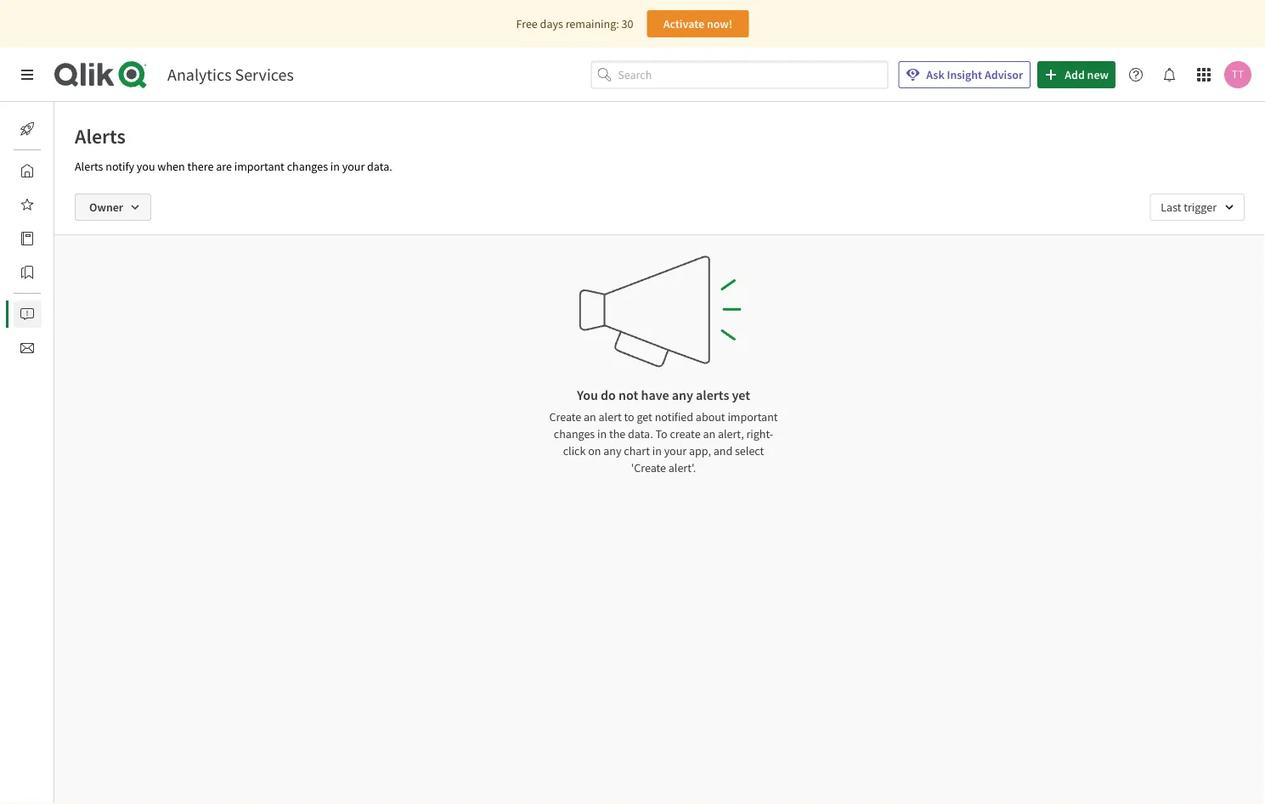 Task type: locate. For each thing, give the bounding box(es) containing it.
data. inside you do not have any alerts yet create an alert to get notified about important changes in the data. to create an alert, right- click on any chart in your app, and select 'create alert'.
[[628, 427, 653, 442]]

remaining:
[[566, 16, 619, 31]]

1 vertical spatial an
[[703, 427, 716, 442]]

getting started image
[[20, 122, 34, 136]]

alerts image
[[20, 308, 34, 321]]

your inside you do not have any alerts yet create an alert to get notified about important changes in the data. to create an alert, right- click on any chart in your app, and select 'create alert'.
[[664, 444, 687, 459]]

right-
[[746, 427, 773, 442]]

important up right-
[[728, 410, 778, 425]]

advisor
[[985, 67, 1023, 82]]

an left alert
[[584, 410, 596, 425]]

alerts for alerts
[[75, 123, 126, 149]]

analytics
[[167, 64, 232, 85]]

1 alerts from the top
[[75, 123, 126, 149]]

important
[[234, 159, 285, 174], [728, 410, 778, 425]]

1 vertical spatial alerts
[[75, 159, 103, 174]]

data.
[[367, 159, 392, 174], [628, 427, 653, 442]]

0 vertical spatial important
[[234, 159, 285, 174]]

and
[[714, 444, 733, 459]]

owner
[[89, 200, 123, 215]]

0 vertical spatial changes
[[287, 159, 328, 174]]

0 horizontal spatial an
[[584, 410, 596, 425]]

1 horizontal spatial an
[[703, 427, 716, 442]]

your
[[342, 159, 365, 174], [664, 444, 687, 459]]

trigger
[[1184, 200, 1217, 215]]

'create
[[631, 461, 666, 476]]

about
[[696, 410, 725, 425]]

1 vertical spatial important
[[728, 410, 778, 425]]

last
[[1161, 200, 1181, 215]]

0 vertical spatial your
[[342, 159, 365, 174]]

0 vertical spatial data.
[[367, 159, 392, 174]]

alerts for alerts notify you when there are important changes in your data.
[[75, 159, 103, 174]]

services
[[235, 64, 294, 85]]

important right are
[[234, 159, 285, 174]]

1 horizontal spatial any
[[672, 387, 693, 404]]

changes right are
[[287, 159, 328, 174]]

changes
[[287, 159, 328, 174], [554, 427, 595, 442]]

0 horizontal spatial in
[[330, 159, 340, 174]]

alerts left notify
[[75, 159, 103, 174]]

ask
[[926, 67, 945, 82]]

0 horizontal spatial your
[[342, 159, 365, 174]]

chart
[[624, 444, 650, 459]]

changes up click
[[554, 427, 595, 442]]

1 horizontal spatial in
[[597, 427, 607, 442]]

catalog
[[54, 231, 92, 246]]

alerts
[[696, 387, 729, 404]]

alert
[[599, 410, 622, 425]]

0 vertical spatial alerts
[[75, 123, 126, 149]]

add
[[1065, 67, 1085, 82]]

searchbar element
[[591, 61, 888, 89]]

are
[[216, 159, 232, 174]]

new
[[1087, 67, 1109, 82]]

owner button
[[75, 194, 151, 221]]

changes inside you do not have any alerts yet create an alert to get notified about important changes in the data. to create an alert, right- click on any chart in your app, and select 'create alert'.
[[554, 427, 595, 442]]

any up notified
[[672, 387, 693, 404]]

any down the the
[[604, 444, 622, 459]]

0 vertical spatial an
[[584, 410, 596, 425]]

0 horizontal spatial important
[[234, 159, 285, 174]]

2 vertical spatial in
[[652, 444, 662, 459]]

30
[[622, 16, 633, 31]]

notified
[[655, 410, 693, 425]]

to
[[655, 427, 668, 442]]

app,
[[689, 444, 711, 459]]

home link
[[14, 157, 84, 184]]

0 horizontal spatial any
[[604, 444, 622, 459]]

home image
[[20, 164, 34, 178]]

1 vertical spatial data.
[[628, 427, 653, 442]]

last trigger
[[1161, 200, 1217, 215]]

free
[[516, 16, 538, 31]]

1 horizontal spatial your
[[664, 444, 687, 459]]

in
[[330, 159, 340, 174], [597, 427, 607, 442], [652, 444, 662, 459]]

2 alerts from the top
[[75, 159, 103, 174]]

catalog link
[[14, 225, 92, 252]]

1 horizontal spatial data.
[[628, 427, 653, 442]]

you
[[577, 387, 598, 404]]

1 vertical spatial your
[[664, 444, 687, 459]]

any
[[672, 387, 693, 404], [604, 444, 622, 459]]

1 horizontal spatial important
[[728, 410, 778, 425]]

alerts
[[75, 123, 126, 149], [75, 159, 103, 174]]

alerts up notify
[[75, 123, 126, 149]]

an
[[584, 410, 596, 425], [703, 427, 716, 442]]

2 horizontal spatial in
[[652, 444, 662, 459]]

collections image
[[20, 266, 34, 280]]

1 vertical spatial changes
[[554, 427, 595, 442]]

an down about
[[703, 427, 716, 442]]

1 horizontal spatial changes
[[554, 427, 595, 442]]



Task type: describe. For each thing, give the bounding box(es) containing it.
subscriptions image
[[20, 342, 34, 355]]

create
[[549, 410, 581, 425]]

open sidebar menu image
[[20, 68, 34, 82]]

create
[[670, 427, 701, 442]]

activate now! link
[[647, 10, 749, 37]]

do
[[601, 387, 616, 404]]

alert'.
[[669, 461, 696, 476]]

0 vertical spatial in
[[330, 159, 340, 174]]

analytics services element
[[167, 64, 294, 85]]

important inside you do not have any alerts yet create an alert to get notified about important changes in the data. to create an alert, right- click on any chart in your app, and select 'create alert'.
[[728, 410, 778, 425]]

insight
[[947, 67, 982, 82]]

analytics services
[[167, 64, 294, 85]]

activate
[[663, 16, 704, 31]]

add new
[[1065, 67, 1109, 82]]

when
[[157, 159, 185, 174]]

not
[[619, 387, 638, 404]]

ask insight advisor button
[[898, 61, 1031, 88]]

ask insight advisor
[[926, 67, 1023, 82]]

alerts notify you when there are important changes in your data.
[[75, 159, 392, 174]]

1 vertical spatial in
[[597, 427, 607, 442]]

now!
[[707, 16, 733, 31]]

get
[[637, 410, 652, 425]]

alert,
[[718, 427, 744, 442]]

to
[[624, 410, 634, 425]]

days
[[540, 16, 563, 31]]

free days remaining: 30
[[516, 16, 633, 31]]

there
[[187, 159, 214, 174]]

0 horizontal spatial data.
[[367, 159, 392, 174]]

have
[[641, 387, 669, 404]]

on
[[588, 444, 601, 459]]

you do not have any alerts yet create an alert to get notified about important changes in the data. to create an alert, right- click on any chart in your app, and select 'create alert'.
[[549, 387, 778, 476]]

filters region
[[54, 180, 1265, 235]]

home
[[54, 163, 84, 178]]

click
[[563, 444, 586, 459]]

Last trigger field
[[1150, 194, 1245, 221]]

0 horizontal spatial changes
[[287, 159, 328, 174]]

you
[[137, 159, 155, 174]]

the
[[609, 427, 626, 442]]

terry turtle image
[[1224, 61, 1252, 88]]

0 vertical spatial any
[[672, 387, 693, 404]]

select
[[735, 444, 764, 459]]

notify
[[106, 159, 134, 174]]

add new button
[[1038, 61, 1116, 88]]

1 vertical spatial any
[[604, 444, 622, 459]]

yet
[[732, 387, 750, 404]]

Search text field
[[618, 61, 888, 89]]

navigation pane element
[[0, 109, 92, 369]]

activate now!
[[663, 16, 733, 31]]



Task type: vqa. For each thing, say whether or not it's contained in the screenshot.
the "You"
yes



